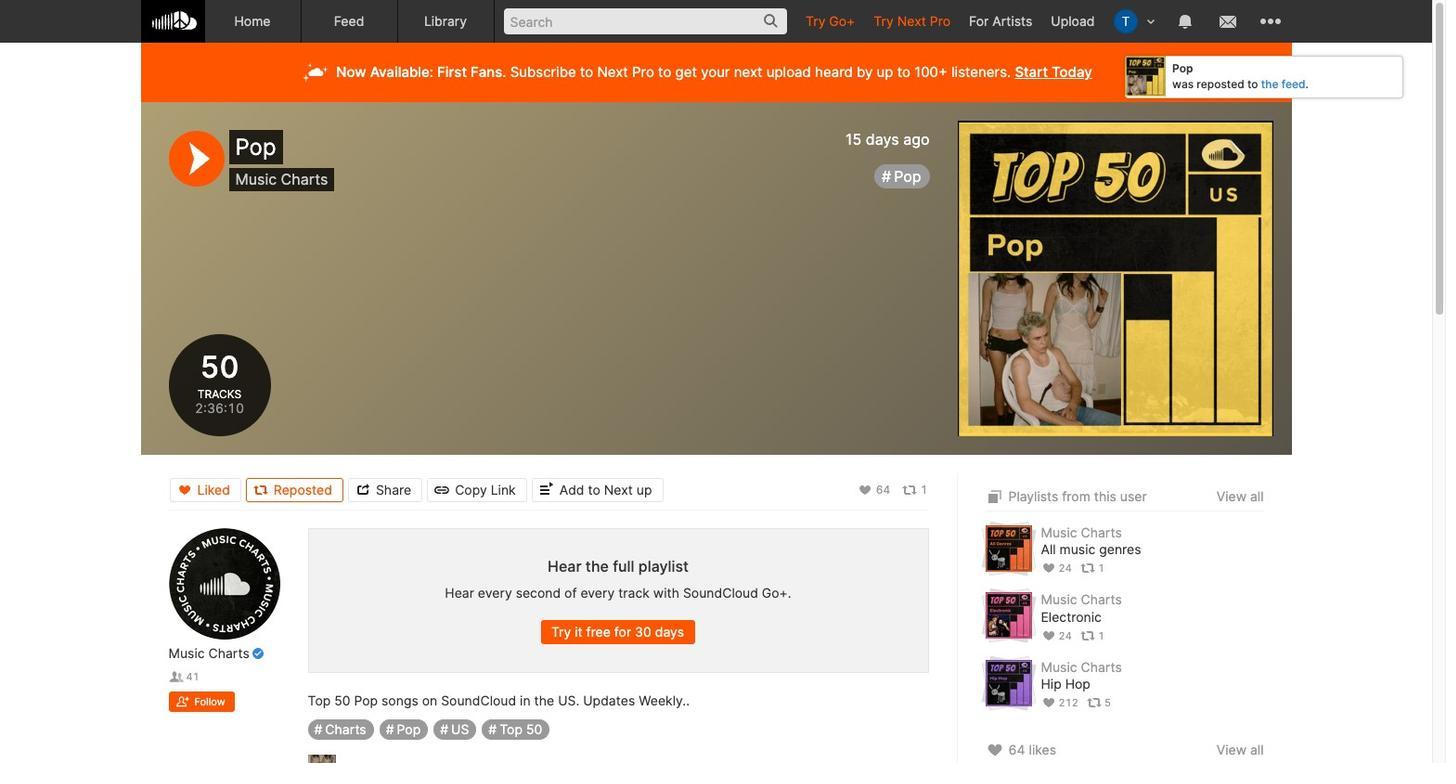 Task type: locate. For each thing, give the bounding box(es) containing it.
1 vertical spatial 64
[[1009, 742, 1026, 758]]

go+.
[[762, 585, 792, 601]]

None search field
[[495, 0, 797, 42]]

to left get
[[659, 63, 672, 81]]

1 horizontal spatial try
[[806, 13, 826, 29]]

1 vertical spatial the
[[586, 557, 609, 576]]

0 vertical spatial pro
[[930, 13, 951, 29]]

1 horizontal spatial up
[[877, 63, 894, 81]]

0 vertical spatial next
[[898, 13, 927, 29]]

library
[[424, 13, 467, 29]]

1 horizontal spatial pop link
[[875, 165, 930, 189]]

charts inside "link"
[[325, 722, 367, 737]]

pro left get
[[633, 63, 655, 81]]

up
[[877, 63, 894, 81], [637, 482, 652, 497]]

2 horizontal spatial 50
[[526, 722, 543, 737]]

for artists link
[[960, 0, 1042, 42]]

1 vertical spatial 1 link
[[1081, 562, 1105, 575]]

0 horizontal spatial 50
[[200, 349, 239, 385]]

2 view from the top
[[1217, 742, 1247, 758]]

2 24 from the top
[[1059, 629, 1073, 642]]

second
[[516, 585, 561, 601]]

1 for music charts electronic
[[1099, 629, 1105, 642]]

electronic link
[[1042, 609, 1102, 626]]

2 24 link from the top
[[1042, 629, 1073, 642]]

0 vertical spatial all
[[1251, 488, 1264, 504]]

0 vertical spatial soundcloud
[[683, 585, 759, 601]]

1 link down electronic link
[[1081, 629, 1105, 642]]

your
[[701, 63, 730, 81]]

view
[[1217, 488, 1247, 504], [1217, 742, 1247, 758]]

0 horizontal spatial top
[[308, 693, 331, 709]]

us
[[451, 722, 469, 737]]

2 vertical spatial 50
[[526, 722, 543, 737]]

50 up charts "link"
[[335, 693, 351, 709]]

the left full
[[586, 557, 609, 576]]

1 down all music genres 'link'
[[1099, 562, 1105, 575]]

0 vertical spatial 1 link
[[903, 482, 928, 497]]

1 view from the top
[[1217, 488, 1247, 504]]

the left feed
[[1262, 77, 1279, 91]]

try for try go+
[[806, 13, 826, 29]]

top down top 50 pop songs on soundcloud in the us. updates weekly..
[[500, 722, 523, 737]]

2 horizontal spatial try
[[874, 13, 894, 29]]

1 down music charts electronic
[[1099, 629, 1105, 642]]

playlist stats element for music charts all music genres
[[1042, 559, 1264, 579]]

to
[[580, 63, 594, 81], [659, 63, 672, 81], [898, 63, 911, 81], [1248, 77, 1259, 91], [588, 482, 601, 497]]

1 right 64 link
[[921, 482, 928, 496]]

5
[[1105, 697, 1112, 710]]

top up charts "link"
[[308, 693, 331, 709]]

charts for music charts hip hop
[[1081, 659, 1123, 675]]

2 vertical spatial 1 link
[[1081, 629, 1105, 642]]

charts inside music charts hip hop
[[1081, 659, 1123, 675]]

try for try it free for 30 days
[[552, 624, 571, 640]]

try for try next pro
[[874, 13, 894, 29]]

music
[[1060, 542, 1096, 557]]

music inside music charts electronic
[[1042, 592, 1078, 608]]

all
[[1251, 488, 1264, 504], [1251, 742, 1264, 758]]

hear left second
[[445, 585, 475, 601]]

41
[[186, 671, 200, 684]]

0 vertical spatial view
[[1217, 488, 1247, 504]]

1 all from the top
[[1251, 488, 1264, 504]]

try inside try go+ "link"
[[806, 13, 826, 29]]

up right add
[[637, 482, 652, 497]]

0 horizontal spatial pop link
[[380, 720, 428, 740]]

the kid laroi - bleed element
[[308, 755, 336, 763]]

1 horizontal spatial the
[[586, 557, 609, 576]]

1 horizontal spatial 64
[[1009, 742, 1026, 758]]

soundcloud
[[683, 585, 759, 601], [441, 693, 517, 709]]

0 horizontal spatial hear
[[445, 585, 475, 601]]

50
[[200, 349, 239, 385], [335, 693, 351, 709], [526, 722, 543, 737]]

1 vertical spatial up
[[637, 482, 652, 497]]

charts for music charts all music genres
[[1081, 525, 1123, 541]]

1 link down all music genres 'link'
[[1081, 562, 1105, 575]]

0 horizontal spatial up
[[637, 482, 652, 497]]

2 vertical spatial the
[[535, 693, 555, 709]]

pop
[[1173, 61, 1194, 75], [235, 134, 276, 161], [894, 168, 922, 186], [354, 693, 378, 709], [397, 722, 421, 737]]

50 inside '50 tracks 2:36:10'
[[200, 349, 239, 385]]

1 link
[[903, 482, 928, 497], [1081, 562, 1105, 575], [1081, 629, 1105, 642]]

hear up the of
[[548, 557, 582, 576]]

pop link
[[875, 165, 930, 189], [380, 720, 428, 740]]

0 horizontal spatial days
[[655, 624, 685, 640]]

days
[[866, 130, 900, 149], [655, 624, 685, 640]]

0 vertical spatial 24
[[1059, 562, 1073, 575]]

up right by
[[877, 63, 894, 81]]

24 link down electronic link
[[1042, 629, 1073, 642]]

1 vertical spatial all
[[1251, 742, 1264, 758]]

0 horizontal spatial try
[[552, 624, 571, 640]]

add to next up
[[560, 482, 652, 497]]

1 24 from the top
[[1059, 562, 1073, 575]]

1 horizontal spatial pro
[[930, 13, 951, 29]]

user
[[1121, 489, 1148, 504]]

1 every from the left
[[478, 585, 512, 601]]

1 horizontal spatial soundcloud
[[683, 585, 759, 601]]

top
[[308, 693, 331, 709], [500, 722, 523, 737]]

pop link down 15 days ago
[[875, 165, 930, 189]]

the
[[1262, 77, 1279, 91], [586, 557, 609, 576], [535, 693, 555, 709]]

playlist stats element
[[664, 478, 928, 502], [1042, 559, 1264, 579], [1042, 626, 1264, 646], [1042, 693, 1264, 713]]

soundcloud up us
[[441, 693, 517, 709]]

music charts link
[[235, 170, 328, 189], [1042, 525, 1123, 541], [1042, 592, 1123, 608], [169, 645, 250, 662], [1042, 659, 1123, 675]]

reposted
[[274, 482, 332, 497]]

days right 15
[[866, 130, 900, 149]]

1 horizontal spatial every
[[581, 585, 615, 601]]

0 horizontal spatial pro
[[633, 63, 655, 81]]

pro
[[930, 13, 951, 29], [633, 63, 655, 81]]

0 vertical spatial view all
[[1217, 488, 1264, 504]]

0 vertical spatial pop link
[[875, 165, 930, 189]]

0 horizontal spatial soundcloud
[[441, 693, 517, 709]]

playlist stats element containing 212
[[1042, 693, 1264, 713]]

24 for all
[[1059, 562, 1073, 575]]

tara schultz's avatar element
[[1114, 9, 1138, 33]]

all
[[1042, 542, 1057, 557]]

hip hop element
[[986, 660, 1032, 707]]

next down search search box
[[598, 63, 629, 81]]

1 vertical spatial 50
[[335, 693, 351, 709]]

try inside 'try it free for 30 days' link
[[552, 624, 571, 640]]

0 vertical spatial the
[[1262, 77, 1279, 91]]

0 vertical spatial 50
[[200, 349, 239, 385]]

electronic element
[[986, 593, 1032, 639]]

next
[[734, 63, 763, 81]]

pop element
[[958, 121, 1274, 437]]

weekly..
[[639, 693, 690, 709]]

free
[[587, 624, 611, 640]]

music charts link for music charts all music genres
[[1042, 525, 1123, 541]]

try left it on the bottom left
[[552, 624, 571, 640]]

2 view all from the top
[[1217, 742, 1264, 758]]

1 for music charts all music genres
[[1099, 562, 1105, 575]]

music inside the pop music charts
[[235, 170, 277, 189]]

try right go+
[[874, 13, 894, 29]]

upload
[[767, 63, 812, 81]]

50 for top 50 pop songs on soundcloud in the us. updates weekly..
[[335, 693, 351, 709]]

every
[[478, 585, 512, 601], [581, 585, 615, 601]]

to left 100+ on the top right of the page
[[898, 63, 911, 81]]

30
[[635, 624, 652, 640]]

it
[[575, 624, 583, 640]]

1 vertical spatial top
[[500, 722, 523, 737]]

0 vertical spatial up
[[877, 63, 894, 81]]

1 link right 64 link
[[903, 482, 928, 497]]

view all
[[1217, 488, 1264, 504], [1217, 742, 1264, 758]]

feed
[[334, 13, 364, 29]]

50 inside "link"
[[526, 722, 543, 737]]

24 link for electronic
[[1042, 629, 1073, 642]]

copy link
[[455, 482, 516, 497]]

try inside 'try next pro' link
[[874, 13, 894, 29]]

1 vertical spatial 24 link
[[1042, 629, 1073, 642]]

15
[[846, 130, 862, 149]]

top inside "link"
[[500, 722, 523, 737]]

pop link down songs
[[380, 720, 428, 740]]

by
[[857, 63, 873, 81]]

charts for music charts
[[208, 645, 250, 661]]

playlists from this user
[[1009, 489, 1148, 504]]

1 vertical spatial view
[[1217, 742, 1247, 758]]

1 vertical spatial view all
[[1217, 742, 1264, 758]]

likes
[[1030, 742, 1057, 758]]

next inside 'try next pro' link
[[898, 13, 927, 29]]

0 horizontal spatial 64
[[877, 482, 891, 496]]

0 vertical spatial 64
[[877, 482, 891, 496]]

days right 30
[[655, 624, 685, 640]]

pop was reposted to the feed .
[[1173, 61, 1310, 91]]

for
[[970, 13, 989, 29]]

24 link
[[1042, 562, 1073, 575], [1042, 629, 1073, 642]]

1 vertical spatial pop link
[[380, 720, 428, 740]]

top for top 50 pop songs on soundcloud in the us. updates weekly..
[[308, 693, 331, 709]]

hip
[[1042, 676, 1062, 692]]

64
[[877, 482, 891, 496], [1009, 742, 1026, 758]]

every left second
[[478, 585, 512, 601]]

50 up tracks
[[200, 349, 239, 385]]

2 horizontal spatial the
[[1262, 77, 1279, 91]]

1 view all from the top
[[1217, 488, 1264, 504]]

24 link down all
[[1042, 562, 1073, 575]]

pro left for
[[930, 13, 951, 29]]

the right in
[[535, 693, 555, 709]]

64 for 64 likes
[[1009, 742, 1026, 758]]

from
[[1063, 489, 1091, 504]]

music inside music charts all music genres
[[1042, 525, 1078, 541]]

view all for playlists from this user
[[1217, 488, 1264, 504]]

start
[[1015, 63, 1049, 81]]

50 down in
[[526, 722, 543, 737]]

24 down the music
[[1059, 562, 1073, 575]]

songs
[[382, 693, 419, 709]]

copy
[[455, 482, 487, 497]]

link
[[491, 482, 516, 497]]

music charts electronic
[[1042, 592, 1123, 625]]

try left go+
[[806, 13, 826, 29]]

2 vertical spatial next
[[604, 482, 633, 497]]

2 all from the top
[[1251, 742, 1264, 758]]

1 vertical spatial 1
[[1099, 562, 1105, 575]]

charts for music charts electronic
[[1081, 592, 1123, 608]]

reposted button
[[246, 478, 344, 502]]

0 vertical spatial days
[[866, 130, 900, 149]]

music inside music charts hip hop
[[1042, 659, 1078, 675]]

0 vertical spatial 1
[[921, 482, 928, 496]]

to right add
[[588, 482, 601, 497]]

top 50
[[500, 722, 543, 737]]

next up 100+ on the top right of the page
[[898, 13, 927, 29]]

to left the feed link
[[1248, 77, 1259, 91]]

home
[[234, 13, 271, 29]]

0 vertical spatial 24 link
[[1042, 562, 1073, 575]]

charts inside music charts all music genres
[[1081, 525, 1123, 541]]

1 horizontal spatial top
[[500, 722, 523, 737]]

full
[[613, 557, 635, 576]]

64 inside playlist stats element
[[877, 482, 891, 496]]

us link
[[434, 720, 477, 740]]

0 horizontal spatial every
[[478, 585, 512, 601]]

playlists
[[1009, 489, 1059, 504]]

liked
[[197, 482, 230, 497]]

24 down electronic link
[[1059, 629, 1073, 642]]

1 horizontal spatial 50
[[335, 693, 351, 709]]

the inside pop was reposted to the feed .
[[1262, 77, 1279, 91]]

0 vertical spatial hear
[[548, 557, 582, 576]]

charts inside music charts electronic
[[1081, 592, 1123, 608]]

next right add
[[604, 482, 633, 497]]

in
[[520, 693, 531, 709]]

like image
[[986, 739, 1005, 762]]

top 50 link
[[482, 720, 550, 740]]

try go+
[[806, 13, 856, 29]]

0 horizontal spatial the
[[535, 693, 555, 709]]

hear
[[548, 557, 582, 576], [445, 585, 475, 601]]

0 vertical spatial top
[[308, 693, 331, 709]]

try
[[806, 13, 826, 29], [874, 13, 894, 29], [552, 624, 571, 640]]

1 vertical spatial 24
[[1059, 629, 1073, 642]]

electronic
[[1042, 609, 1102, 625]]

copy link button
[[427, 478, 527, 502]]

every right the of
[[581, 585, 615, 601]]

2 vertical spatial 1
[[1099, 629, 1105, 642]]

genres
[[1100, 542, 1142, 557]]

up inside button
[[637, 482, 652, 497]]

pop inside pop was reposted to the feed .
[[1173, 61, 1194, 75]]

soundcloud right with
[[683, 585, 759, 601]]

1 24 link from the top
[[1042, 562, 1073, 575]]

view for playlists from this user
[[1217, 488, 1247, 504]]



Task type: vqa. For each thing, say whether or not it's contained in the screenshot.
First
yes



Task type: describe. For each thing, give the bounding box(es) containing it.
add to next up button
[[532, 478, 664, 502]]

today
[[1052, 63, 1093, 81]]

50 tracks 2:36:10
[[195, 349, 244, 416]]

all for 64 likes
[[1251, 742, 1264, 758]]

reposted
[[1197, 77, 1245, 91]]

100+
[[915, 63, 948, 81]]

follow button
[[169, 692, 235, 713]]

top 50 pop songs on soundcloud in the us. updates weekly..
[[308, 693, 690, 709]]

64 link
[[859, 482, 891, 497]]

playlist stats element for music charts hip hop
[[1042, 693, 1264, 713]]

try next pro
[[874, 13, 951, 29]]

now
[[336, 63, 367, 81]]

music charts link for music charts hip hop
[[1042, 659, 1123, 675]]

music charts link for music charts electronic
[[1042, 592, 1123, 608]]

start today link
[[1015, 63, 1093, 81]]

64 for 64
[[877, 482, 891, 496]]

go+
[[830, 13, 856, 29]]

liked button
[[169, 478, 241, 502]]

upload
[[1052, 13, 1095, 29]]

try it free for 30 days
[[552, 624, 685, 640]]

all music genres link
[[1042, 542, 1142, 559]]

of
[[565, 585, 577, 601]]

212 link
[[1042, 697, 1079, 710]]

try next pro link
[[865, 0, 960, 42]]

playlist stats element for music charts electronic
[[1042, 626, 1264, 646]]

1 horizontal spatial hear
[[548, 557, 582, 576]]

first
[[437, 63, 467, 81]]

music charts's avatar element
[[169, 528, 280, 640]]

follow
[[195, 696, 225, 709]]

to inside pop was reposted to the feed .
[[1248, 77, 1259, 91]]

1 vertical spatial pro
[[633, 63, 655, 81]]

view all for 64 likes
[[1217, 742, 1264, 758]]

ago
[[904, 130, 930, 149]]

tracks
[[198, 387, 242, 401]]

1 link for music charts all music genres
[[1081, 562, 1105, 575]]

pop inside the pop music charts
[[235, 134, 276, 161]]

get
[[676, 63, 697, 81]]

2 every from the left
[[581, 585, 615, 601]]

212
[[1059, 697, 1079, 710]]

track
[[619, 585, 650, 601]]

next inside add to next up button
[[604, 482, 633, 497]]

to right subscribe
[[580, 63, 594, 81]]

all for playlists from this user
[[1251, 488, 1264, 504]]

for
[[615, 624, 632, 640]]

music for hip
[[1042, 659, 1078, 675]]

upload link
[[1042, 0, 1105, 42]]

this
[[1095, 489, 1117, 504]]

music charts
[[169, 645, 250, 661]]

41 link
[[169, 671, 200, 684]]

add
[[560, 482, 585, 497]]

us.
[[558, 693, 580, 709]]

24 link for all
[[1042, 562, 1073, 575]]

soundcloud inside hear the full playlist hear every second of every track with soundcloud go+.
[[683, 585, 759, 601]]

on
[[422, 693, 438, 709]]

1 vertical spatial soundcloud
[[441, 693, 517, 709]]

set image
[[986, 486, 1005, 508]]

for artists
[[970, 13, 1033, 29]]

hop
[[1066, 676, 1091, 692]]

subscribe
[[511, 63, 576, 81]]

64 likes
[[1009, 742, 1057, 758]]

music charts hip hop
[[1042, 659, 1123, 692]]

home link
[[205, 0, 301, 43]]

hear the full playlist hear every second of every track with soundcloud go+.
[[445, 557, 792, 601]]

view for 64 likes
[[1217, 742, 1247, 758]]

to inside button
[[588, 482, 601, 497]]

feed
[[1282, 77, 1306, 91]]

15 days ago
[[846, 130, 930, 149]]

24 for electronic
[[1059, 629, 1073, 642]]

charts link
[[308, 720, 374, 740]]

music for all
[[1042, 525, 1078, 541]]

all music genres element
[[986, 526, 1032, 572]]

1 horizontal spatial days
[[866, 130, 900, 149]]

share
[[376, 482, 412, 497]]

try it free for 30 days link
[[541, 621, 696, 645]]

with
[[654, 585, 680, 601]]

the feed link
[[1262, 77, 1306, 91]]

1 vertical spatial days
[[655, 624, 685, 640]]

1 vertical spatial next
[[598, 63, 629, 81]]

share button
[[348, 478, 423, 502]]

2:36:10
[[195, 401, 244, 416]]

updates
[[583, 693, 635, 709]]

library link
[[398, 0, 495, 43]]

hip hop link
[[1042, 676, 1091, 693]]

artists
[[993, 13, 1033, 29]]

5 link
[[1088, 697, 1112, 710]]

music for electronic
[[1042, 592, 1078, 608]]

Search search field
[[504, 8, 788, 34]]

music charts all music genres
[[1042, 525, 1142, 557]]

fans.
[[471, 63, 507, 81]]

listeners.
[[952, 63, 1012, 81]]

available:
[[370, 63, 434, 81]]

playlist stats element containing 64
[[664, 478, 928, 502]]

1 vertical spatial hear
[[445, 585, 475, 601]]

top for top 50
[[500, 722, 523, 737]]

the inside hear the full playlist hear every second of every track with soundcloud go+.
[[586, 557, 609, 576]]

1 link for music charts electronic
[[1081, 629, 1105, 642]]

charts inside the pop music charts
[[281, 170, 328, 189]]

now available: first fans. subscribe to next pro to get your next upload heard by up to 100+ listeners. start today
[[336, 63, 1093, 81]]

50 for top 50
[[526, 722, 543, 737]]

try go+ link
[[797, 0, 865, 42]]

playlist
[[639, 557, 689, 576]]

heard
[[816, 63, 853, 81]]

feed link
[[301, 0, 398, 43]]



